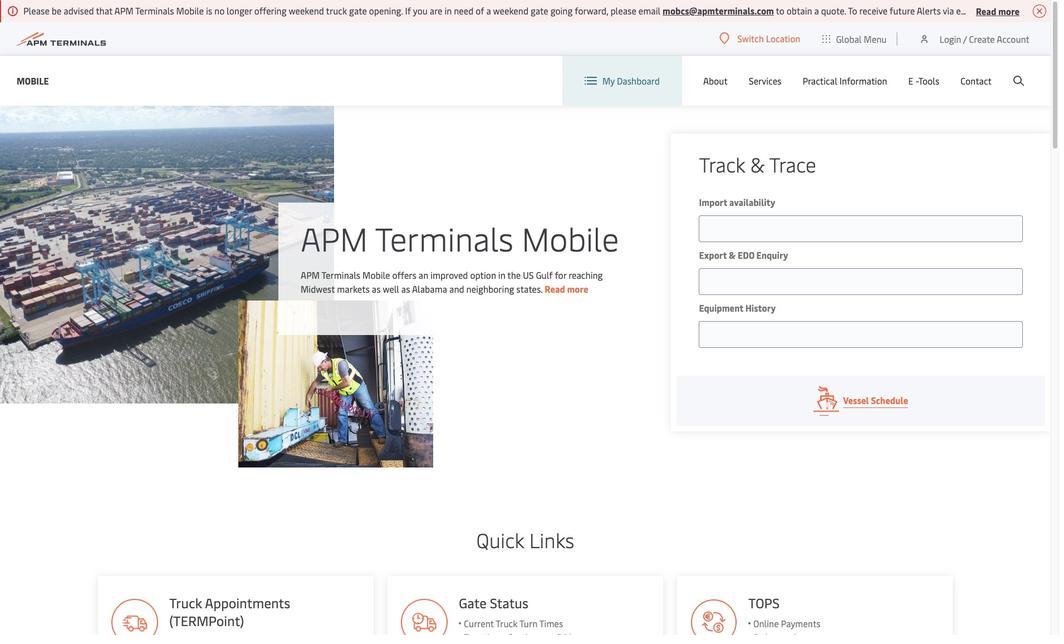 Task type: vqa. For each thing, say whether or not it's contained in the screenshot.
"ACCOUNT"
yes



Task type: describe. For each thing, give the bounding box(es) containing it.
global
[[836, 33, 862, 45]]

my dashboard
[[603, 75, 660, 87]]

2 a from the left
[[815, 4, 819, 17]]

an
[[419, 269, 429, 281]]

need
[[454, 4, 474, 17]]

markets
[[337, 283, 370, 295]]

login / create account
[[940, 33, 1030, 45]]

& for trace
[[751, 150, 765, 178]]

export
[[699, 249, 727, 261]]

read more for read more 'link'
[[545, 283, 589, 295]]

if
[[405, 4, 411, 17]]

us
[[523, 269, 534, 281]]

my dashboard button
[[585, 56, 660, 106]]

1 as from the left
[[372, 283, 381, 295]]

quick links
[[477, 526, 575, 554]]

please be advised that apm terminals mobile is no longer offering weekend truck gate opening. if you are in need of a weekend gate going forward, please email mobcs@apmterminals.com to obtain a quote. to receive future alerts via email or sms, please
[[23, 4, 1041, 17]]

offers
[[392, 269, 417, 281]]

status
[[490, 594, 529, 612]]

for
[[555, 269, 567, 281]]

offering
[[254, 4, 287, 17]]

my
[[603, 75, 615, 87]]

apm for apm terminals mobile offers an improved option in the us gulf for reaching midwest markets as well as alabama and neighboring states.
[[301, 269, 320, 281]]

online payments
[[754, 618, 821, 630]]

in inside apm terminals mobile offers an improved option in the us gulf for reaching midwest markets as well as alabama and neighboring states.
[[498, 269, 506, 281]]

vessel schedule
[[844, 394, 909, 407]]

opening.
[[369, 4, 403, 17]]

vessel schedule link
[[677, 376, 1046, 426]]

contact button
[[961, 56, 992, 106]]

contact
[[961, 75, 992, 87]]

2 weekend from the left
[[493, 4, 529, 17]]

read for read more button
[[976, 5, 997, 17]]

global menu
[[836, 33, 887, 45]]

services
[[749, 75, 782, 87]]

truck inside the truck appointments (termpoint)
[[169, 594, 202, 612]]

truck appointments (termpoint)
[[169, 594, 290, 630]]

0 horizontal spatial terminals
[[135, 4, 174, 17]]

alerts
[[917, 4, 941, 17]]

vessel
[[844, 394, 869, 407]]

no
[[214, 4, 225, 17]]

tops
[[749, 594, 780, 612]]

more for read more button
[[999, 5, 1020, 17]]

quote. to
[[821, 4, 858, 17]]

please
[[23, 4, 49, 17]]

history
[[746, 302, 776, 314]]

1 please from the left
[[611, 4, 637, 17]]

login
[[940, 33, 962, 45]]

future
[[890, 4, 915, 17]]

global menu button
[[812, 22, 898, 55]]

1 gate from the left
[[349, 4, 367, 17]]

midwest
[[301, 283, 335, 295]]

switch location button
[[720, 32, 801, 45]]

0 horizontal spatial in
[[445, 4, 452, 17]]

payments
[[781, 618, 821, 630]]

trace
[[770, 150, 817, 178]]

track & trace
[[699, 150, 817, 178]]

switch
[[738, 32, 764, 45]]

mobcs@apmterminals.com link
[[663, 4, 774, 17]]

information
[[840, 75, 888, 87]]

2 gate from the left
[[531, 4, 549, 17]]

1 a from the left
[[487, 4, 491, 17]]

links
[[530, 526, 575, 554]]

apm terminals mobile offers an improved option in the us gulf for reaching midwest markets as well as alabama and neighboring states.
[[301, 269, 603, 295]]

gate status
[[459, 594, 529, 612]]

obtain
[[787, 4, 813, 17]]

current
[[464, 618, 494, 630]]

about button
[[703, 56, 728, 106]]

option
[[470, 269, 496, 281]]

terminals for apm terminals mobile offers an improved option in the us gulf for reaching midwest markets as well as alabama and neighboring states.
[[322, 269, 360, 281]]

terminals for apm terminals mobile
[[375, 216, 514, 260]]

e
[[909, 75, 914, 87]]

truck appointments (termpoint) link
[[98, 577, 374, 636]]

services button
[[749, 56, 782, 106]]

tools
[[919, 75, 940, 87]]

apm terminals mobile
[[301, 216, 619, 260]]

dashboard
[[617, 75, 660, 87]]

login / create account link
[[919, 22, 1030, 55]]

0 vertical spatial apm
[[114, 4, 133, 17]]

(termpoint)
[[169, 612, 244, 630]]

import
[[699, 196, 728, 208]]

e -tools
[[909, 75, 940, 87]]

that
[[96, 4, 113, 17]]

track
[[699, 150, 746, 178]]

turn
[[520, 618, 538, 630]]

truck
[[326, 4, 347, 17]]

states.
[[517, 283, 543, 295]]

-
[[916, 75, 919, 87]]

practical information
[[803, 75, 888, 87]]

times
[[539, 618, 563, 630]]

2 please from the left
[[1013, 4, 1039, 17]]

import availability
[[699, 196, 776, 208]]

are
[[430, 4, 443, 17]]



Task type: locate. For each thing, give the bounding box(es) containing it.
apm inside apm terminals mobile offers an improved option in the us gulf for reaching midwest markets as well as alabama and neighboring states.
[[301, 269, 320, 281]]

quick
[[477, 526, 525, 554]]

availability
[[730, 196, 776, 208]]

gulf
[[536, 269, 553, 281]]

0 vertical spatial read
[[976, 5, 997, 17]]

online
[[754, 618, 779, 630]]

please right sms,
[[1013, 4, 1039, 17]]

account
[[997, 33, 1030, 45]]

0 horizontal spatial more
[[567, 283, 589, 295]]

1 vertical spatial terminals
[[375, 216, 514, 260]]

orange club loyalty program - 56 image
[[111, 599, 158, 636]]

1 vertical spatial truck
[[496, 618, 518, 630]]

gate
[[459, 594, 487, 612]]

0 horizontal spatial read
[[545, 283, 565, 295]]

0 horizontal spatial &
[[729, 249, 736, 261]]

1 vertical spatial in
[[498, 269, 506, 281]]

1 horizontal spatial please
[[1013, 4, 1039, 17]]

0 vertical spatial truck
[[169, 594, 202, 612]]

a right "of"
[[487, 4, 491, 17]]

practical information button
[[803, 56, 888, 106]]

more
[[999, 5, 1020, 17], [567, 283, 589, 295]]

about
[[703, 75, 728, 87]]

to
[[776, 4, 785, 17]]

a
[[487, 4, 491, 17], [815, 4, 819, 17]]

email
[[639, 4, 661, 17], [957, 4, 978, 17]]

practical
[[803, 75, 838, 87]]

0 horizontal spatial please
[[611, 4, 637, 17]]

truck down status
[[496, 618, 518, 630]]

2 email from the left
[[957, 4, 978, 17]]

1 horizontal spatial in
[[498, 269, 506, 281]]

terminals up improved
[[375, 216, 514, 260]]

0 horizontal spatial gate
[[349, 4, 367, 17]]

read more
[[976, 5, 1020, 17], [545, 283, 589, 295]]

2 vertical spatial apm
[[301, 269, 320, 281]]

1 vertical spatial apm
[[301, 216, 368, 260]]

receive
[[860, 4, 888, 17]]

1 weekend from the left
[[289, 4, 324, 17]]

read more up the login / create account
[[976, 5, 1020, 17]]

& left trace at right top
[[751, 150, 765, 178]]

& for edo
[[729, 249, 736, 261]]

create
[[969, 33, 995, 45]]

1 horizontal spatial a
[[815, 4, 819, 17]]

mobcs@apmterminals.com
[[663, 4, 774, 17]]

mobile inside apm terminals mobile offers an improved option in the us gulf for reaching midwest markets as well as alabama and neighboring states.
[[363, 269, 390, 281]]

xin da yang zhou  docked at apm terminals mobile image
[[0, 106, 334, 404]]

1 vertical spatial read more
[[545, 283, 589, 295]]

schedule
[[871, 394, 909, 407]]

be
[[52, 4, 61, 17]]

read more button
[[976, 4, 1020, 18]]

terminals inside apm terminals mobile offers an improved option in the us gulf for reaching midwest markets as well as alabama and neighboring states.
[[322, 269, 360, 281]]

sms,
[[991, 4, 1011, 17]]

weekend
[[289, 4, 324, 17], [493, 4, 529, 17]]

as down offers
[[402, 283, 410, 295]]

terminals
[[135, 4, 174, 17], [375, 216, 514, 260], [322, 269, 360, 281]]

1 horizontal spatial gate
[[531, 4, 549, 17]]

1 horizontal spatial as
[[402, 283, 410, 295]]

0 horizontal spatial email
[[639, 4, 661, 17]]

apmt icon 100 image
[[691, 599, 738, 636]]

0 horizontal spatial a
[[487, 4, 491, 17]]

enquiry
[[757, 249, 788, 261]]

0 horizontal spatial truck
[[169, 594, 202, 612]]

equipment history
[[699, 302, 776, 314]]

1 horizontal spatial read
[[976, 5, 997, 17]]

gate left going
[[531, 4, 549, 17]]

terminals up "markets"
[[322, 269, 360, 281]]

neighboring
[[467, 283, 514, 295]]

0 horizontal spatial weekend
[[289, 4, 324, 17]]

more for read more 'link'
[[567, 283, 589, 295]]

forward,
[[575, 4, 609, 17]]

you
[[413, 4, 428, 17]]

longer
[[227, 4, 252, 17]]

a right obtain
[[815, 4, 819, 17]]

0 vertical spatial read more
[[976, 5, 1020, 17]]

please right "forward," at the top of the page
[[611, 4, 637, 17]]

read inside read more button
[[976, 5, 997, 17]]

1 horizontal spatial weekend
[[493, 4, 529, 17]]

alabama
[[412, 283, 447, 295]]

&
[[751, 150, 765, 178], [729, 249, 736, 261]]

as left "well"
[[372, 283, 381, 295]]

read up the login / create account
[[976, 5, 997, 17]]

gate right truck at the top of page
[[349, 4, 367, 17]]

truck right orange club loyalty program - 56 image
[[169, 594, 202, 612]]

0 vertical spatial more
[[999, 5, 1020, 17]]

0 vertical spatial terminals
[[135, 4, 174, 17]]

more inside button
[[999, 5, 1020, 17]]

1 horizontal spatial truck
[[496, 618, 518, 630]]

1 horizontal spatial &
[[751, 150, 765, 178]]

terminals right that
[[135, 4, 174, 17]]

1 email from the left
[[639, 4, 661, 17]]

more down reaching
[[567, 283, 589, 295]]

is
[[206, 4, 212, 17]]

going
[[551, 4, 573, 17]]

0 vertical spatial &
[[751, 150, 765, 178]]

read down for
[[545, 283, 565, 295]]

1 vertical spatial read
[[545, 283, 565, 295]]

close alert image
[[1033, 4, 1047, 18]]

/
[[964, 33, 967, 45]]

apm for apm terminals mobile
[[301, 216, 368, 260]]

advised
[[64, 4, 94, 17]]

2 vertical spatial terminals
[[322, 269, 360, 281]]

manager truck appointments - 53 image
[[401, 599, 448, 636]]

switch location
[[738, 32, 801, 45]]

0 horizontal spatial read more
[[545, 283, 589, 295]]

read more link
[[545, 283, 589, 295]]

edo
[[738, 249, 755, 261]]

improved
[[431, 269, 468, 281]]

weekend left truck at the top of page
[[289, 4, 324, 17]]

the
[[508, 269, 521, 281]]

via
[[943, 4, 954, 17]]

location
[[766, 32, 801, 45]]

truck
[[169, 594, 202, 612], [496, 618, 518, 630]]

or
[[981, 4, 989, 17]]

& left edo
[[729, 249, 736, 261]]

weekend right "of"
[[493, 4, 529, 17]]

export & edo enquiry
[[699, 249, 788, 261]]

as
[[372, 283, 381, 295], [402, 283, 410, 295]]

1 horizontal spatial email
[[957, 4, 978, 17]]

in left the
[[498, 269, 506, 281]]

read for read more 'link'
[[545, 283, 565, 295]]

gate
[[349, 4, 367, 17], [531, 4, 549, 17]]

well
[[383, 283, 399, 295]]

2 as from the left
[[402, 283, 410, 295]]

0 vertical spatial in
[[445, 4, 452, 17]]

read more down for
[[545, 283, 589, 295]]

1 vertical spatial more
[[567, 283, 589, 295]]

reaching
[[569, 269, 603, 281]]

equipment
[[699, 302, 744, 314]]

1 horizontal spatial more
[[999, 5, 1020, 17]]

2 horizontal spatial terminals
[[375, 216, 514, 260]]

e -tools button
[[909, 56, 940, 106]]

1 vertical spatial &
[[729, 249, 736, 261]]

read more for read more button
[[976, 5, 1020, 17]]

0 horizontal spatial as
[[372, 283, 381, 295]]

current truck turn times
[[464, 618, 563, 630]]

in right are
[[445, 4, 452, 17]]

and
[[450, 283, 464, 295]]

1 horizontal spatial read more
[[976, 5, 1020, 17]]

mobile secondary image
[[238, 301, 433, 468]]

more right or
[[999, 5, 1020, 17]]

1 horizontal spatial terminals
[[322, 269, 360, 281]]

of
[[476, 4, 484, 17]]



